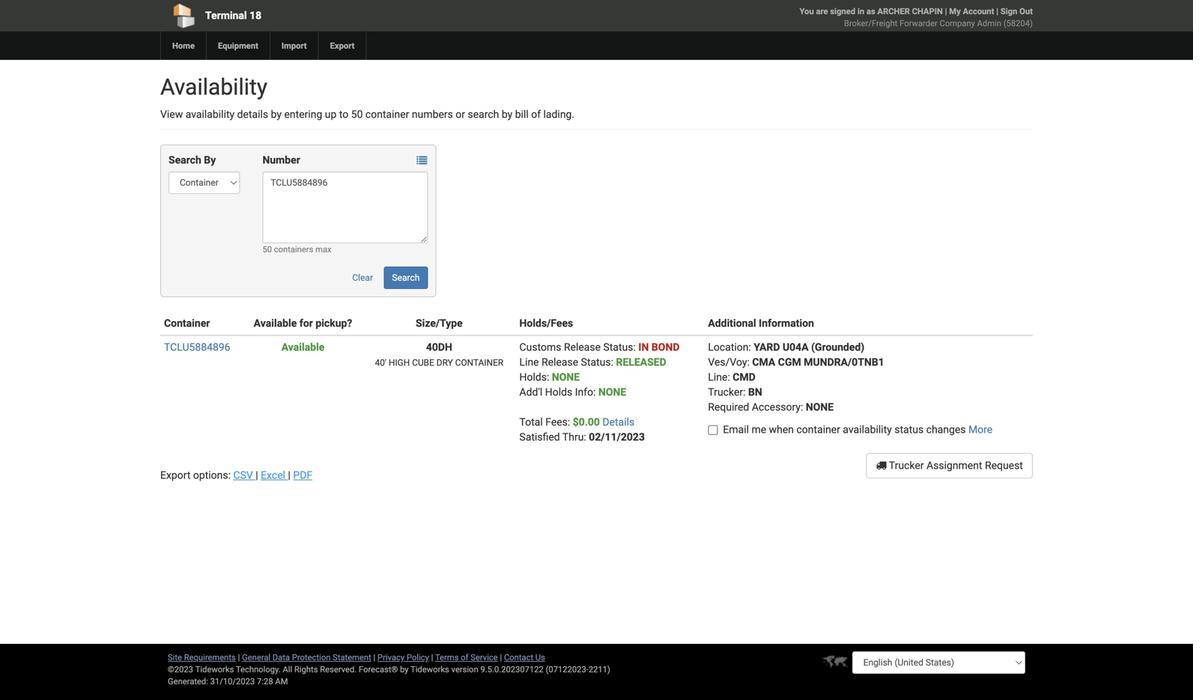 Task type: describe. For each thing, give the bounding box(es) containing it.
status
[[895, 424, 924, 436]]

admin
[[978, 18, 1002, 28]]

1 horizontal spatial of
[[531, 108, 541, 121]]

import
[[282, 41, 307, 51]]

satisfied
[[520, 431, 560, 444]]

terminal 18
[[205, 9, 262, 22]]

broker/freight
[[844, 18, 898, 28]]

0 vertical spatial 50
[[351, 108, 363, 121]]

my account link
[[950, 6, 995, 16]]

or
[[456, 108, 465, 121]]

are
[[816, 6, 828, 16]]

company
[[940, 18, 975, 28]]

pdf
[[293, 469, 313, 482]]

line
[[520, 356, 539, 369]]

yard
[[754, 341, 780, 354]]

| up forecast® in the left bottom of the page
[[374, 653, 376, 663]]

data
[[273, 653, 290, 663]]

export link
[[318, 31, 366, 60]]

statement
[[333, 653, 371, 663]]

search
[[468, 108, 499, 121]]

holds/fees
[[520, 317, 573, 330]]

out
[[1020, 6, 1033, 16]]

options:
[[193, 469, 231, 482]]

by inside 'site requirements | general data protection statement | privacy policy | terms of service | contact us ©2023 tideworks technology. all rights reserved. forecast® by tideworks version 9.5.0.202307122 (07122023-2211) generated: 31/10/2023 7:28 am'
[[400, 665, 409, 675]]

(grounded)
[[812, 341, 865, 354]]

pdf link
[[293, 469, 313, 482]]

2211)
[[589, 665, 611, 675]]

18
[[250, 9, 262, 22]]

available for available
[[282, 341, 325, 354]]

tclu5884896
[[164, 341, 230, 354]]

service
[[471, 653, 498, 663]]

account
[[963, 6, 995, 16]]

export for export options: csv | excel | pdf
[[160, 469, 191, 482]]

assignment
[[927, 460, 983, 472]]

site requirements | general data protection statement | privacy policy | terms of service | contact us ©2023 tideworks technology. all rights reserved. forecast® by tideworks version 9.5.0.202307122 (07122023-2211) generated: 31/10/2023 7:28 am
[[168, 653, 611, 687]]

more
[[969, 424, 993, 436]]

| left the general
[[238, 653, 240, 663]]

location : yard u04a (grounded) ves/voy: cma cgm mundra/0tnb1 line: cmd trucker: bn required accessory : none
[[708, 341, 885, 414]]

0 horizontal spatial availability
[[186, 108, 235, 121]]

| up tideworks
[[431, 653, 433, 663]]

show list image
[[417, 155, 427, 166]]

dry
[[437, 358, 453, 368]]

add'l
[[520, 386, 543, 399]]

truck image
[[876, 460, 887, 471]]

40dh
[[426, 341, 452, 354]]

forecast®
[[359, 665, 398, 675]]

general data protection statement link
[[242, 653, 371, 663]]

container
[[164, 317, 210, 330]]

site requirements link
[[168, 653, 236, 663]]

for
[[300, 317, 313, 330]]

customs
[[520, 341, 562, 354]]

privacy
[[378, 653, 405, 663]]

availability
[[160, 74, 267, 100]]

pickup?
[[316, 317, 352, 330]]

1 vertical spatial status
[[581, 356, 611, 369]]

required
[[708, 401, 750, 414]]

additional
[[708, 317, 757, 330]]

ves/voy:
[[708, 356, 750, 369]]

general
[[242, 653, 271, 663]]

available for available for pickup?
[[254, 317, 297, 330]]

technology.
[[236, 665, 281, 675]]

as
[[867, 6, 876, 16]]

mundra/0tnb1
[[804, 356, 885, 369]]

you
[[800, 6, 814, 16]]

number
[[263, 154, 300, 166]]

equipment
[[218, 41, 258, 51]]

search for search by
[[169, 154, 201, 166]]

forwarder
[[900, 18, 938, 28]]

protection
[[292, 653, 331, 663]]

more link
[[969, 424, 993, 436]]

40dh 40' high cube dry container
[[375, 341, 504, 368]]

bn
[[748, 386, 763, 399]]

details
[[603, 416, 635, 429]]

: left "in"
[[634, 341, 636, 354]]

privacy policy link
[[378, 653, 429, 663]]

lading.
[[544, 108, 575, 121]]

clear
[[352, 273, 373, 283]]

trucker assignment request button
[[867, 453, 1033, 479]]

0 horizontal spatial by
[[271, 108, 282, 121]]

| left pdf
[[288, 469, 291, 482]]

search by
[[169, 154, 216, 166]]

when
[[769, 424, 794, 436]]

: left released
[[611, 356, 614, 369]]

in
[[639, 341, 649, 354]]

view availability details by entering up to 50 container numbers or search by bill of lading.
[[160, 108, 575, 121]]

details
[[237, 108, 268, 121]]

home
[[172, 41, 195, 51]]

view
[[160, 108, 183, 121]]

import link
[[270, 31, 318, 60]]

line:
[[708, 371, 730, 384]]

information
[[759, 317, 814, 330]]

1 horizontal spatial availability
[[843, 424, 892, 436]]

am
[[275, 677, 288, 687]]

by
[[204, 154, 216, 166]]

location
[[708, 341, 749, 354]]

tideworks
[[411, 665, 449, 675]]

archer
[[878, 6, 910, 16]]



Task type: locate. For each thing, give the bounding box(es) containing it.
site
[[168, 653, 182, 663]]

0 horizontal spatial 50
[[263, 245, 272, 254]]

1 horizontal spatial 50
[[351, 108, 363, 121]]

export for export
[[330, 41, 355, 51]]

40'
[[375, 358, 387, 368]]

excel link
[[261, 469, 288, 482]]

equipment link
[[206, 31, 270, 60]]

1 vertical spatial available
[[282, 341, 325, 354]]

1 vertical spatial export
[[160, 469, 191, 482]]

released
[[616, 356, 667, 369]]

None checkbox
[[708, 426, 718, 435]]

terminal 18 link
[[160, 0, 511, 31]]

0 vertical spatial availability
[[186, 108, 235, 121]]

none right info:
[[599, 386, 627, 399]]

50 containers max
[[263, 245, 332, 254]]

email me when container availability status changes more
[[723, 424, 993, 436]]

sign
[[1001, 6, 1018, 16]]

1 vertical spatial none
[[599, 386, 627, 399]]

| left sign
[[997, 6, 999, 16]]

chapin
[[912, 6, 943, 16]]

1 horizontal spatial search
[[392, 273, 420, 283]]

0 vertical spatial export
[[330, 41, 355, 51]]

total
[[520, 416, 543, 429]]

contact
[[504, 653, 534, 663]]

policy
[[407, 653, 429, 663]]

you are signed in as archer chapin | my account | sign out broker/freight forwarder company admin (58204)
[[800, 6, 1033, 28]]

none for line:
[[806, 401, 834, 414]]

sign out link
[[1001, 6, 1033, 16]]

containers
[[274, 245, 313, 254]]

export
[[330, 41, 355, 51], [160, 469, 191, 482]]

terminal
[[205, 9, 247, 22]]

1 vertical spatial of
[[461, 653, 469, 663]]

search left by
[[169, 154, 201, 166]]

my
[[950, 6, 961, 16]]

status up info:
[[581, 356, 611, 369]]

details link
[[603, 416, 635, 429]]

search inside button
[[392, 273, 420, 283]]

by right details
[[271, 108, 282, 121]]

1 vertical spatial availability
[[843, 424, 892, 436]]

container right to
[[366, 108, 409, 121]]

cube
[[412, 358, 434, 368]]

contact us link
[[504, 653, 545, 663]]

1 vertical spatial container
[[797, 424, 841, 436]]

me
[[752, 424, 767, 436]]

total fees: $0.00 details satisfied thru: 02/11/2023
[[520, 416, 645, 444]]

available down the 'available for pickup?'
[[282, 341, 325, 354]]

csv link
[[233, 469, 256, 482]]

requirements
[[184, 653, 236, 663]]

status left "in"
[[604, 341, 634, 354]]

of right bill at left top
[[531, 108, 541, 121]]

50 left containers
[[263, 245, 272, 254]]

$0.00
[[573, 416, 600, 429]]

customs release status : in bond line release status : released holds: none add'l holds info: none
[[520, 341, 680, 399]]

to
[[339, 108, 349, 121]]

cgm
[[778, 356, 801, 369]]

1 vertical spatial search
[[392, 273, 420, 283]]

2 vertical spatial none
[[806, 401, 834, 414]]

2 horizontal spatial by
[[502, 108, 513, 121]]

release right 'customs'
[[564, 341, 601, 354]]

high
[[389, 358, 410, 368]]

csv
[[233, 469, 253, 482]]

0 horizontal spatial of
[[461, 653, 469, 663]]

available left for
[[254, 317, 297, 330]]

7:28
[[257, 677, 273, 687]]

0 horizontal spatial container
[[366, 108, 409, 121]]

version
[[451, 665, 479, 675]]

search button
[[384, 267, 428, 289]]

search for search
[[392, 273, 420, 283]]

0 horizontal spatial search
[[169, 154, 201, 166]]

search right clear button
[[392, 273, 420, 283]]

available for pickup?
[[254, 317, 352, 330]]

0 vertical spatial none
[[552, 371, 580, 384]]

Number text field
[[263, 172, 428, 244]]

excel
[[261, 469, 285, 482]]

0 horizontal spatial export
[[160, 469, 191, 482]]

bond
[[652, 341, 680, 354]]

| right the csv
[[256, 469, 258, 482]]

of inside 'site requirements | general data protection statement | privacy policy | terms of service | contact us ©2023 tideworks technology. all rights reserved. forecast® by tideworks version 9.5.0.202307122 (07122023-2211) generated: 31/10/2023 7:28 am'
[[461, 653, 469, 663]]

entering
[[284, 108, 322, 121]]

50 right to
[[351, 108, 363, 121]]

none up holds
[[552, 371, 580, 384]]

size/type
[[416, 317, 463, 330]]

0 vertical spatial search
[[169, 154, 201, 166]]

by down privacy policy link
[[400, 665, 409, 675]]

release down 'customs'
[[542, 356, 579, 369]]

container right when
[[797, 424, 841, 436]]

none inside the location : yard u04a (grounded) ves/voy: cma cgm mundra/0tnb1 line: cmd trucker: bn required accessory : none
[[806, 401, 834, 414]]

available
[[254, 317, 297, 330], [282, 341, 325, 354]]

none right accessory
[[806, 401, 834, 414]]

of up version at the left bottom
[[461, 653, 469, 663]]

u04a
[[783, 341, 809, 354]]

0 vertical spatial available
[[254, 317, 297, 330]]

export down terminal 18 link
[[330, 41, 355, 51]]

up
[[325, 108, 337, 121]]

0 horizontal spatial none
[[552, 371, 580, 384]]

availability down the availability
[[186, 108, 235, 121]]

trucker
[[889, 460, 924, 472]]

9.5.0.202307122
[[481, 665, 544, 675]]

of
[[531, 108, 541, 121], [461, 653, 469, 663]]

none for holds:
[[599, 386, 627, 399]]

1 vertical spatial release
[[542, 356, 579, 369]]

home link
[[160, 31, 206, 60]]

2 horizontal spatial none
[[806, 401, 834, 414]]

0 vertical spatial of
[[531, 108, 541, 121]]

1 horizontal spatial container
[[797, 424, 841, 436]]

| left the "my"
[[945, 6, 947, 16]]

(07122023-
[[546, 665, 589, 675]]

0 vertical spatial container
[[366, 108, 409, 121]]

holds
[[545, 386, 573, 399]]

1 horizontal spatial none
[[599, 386, 627, 399]]

signed
[[830, 6, 856, 16]]

1 horizontal spatial export
[[330, 41, 355, 51]]

0 vertical spatial release
[[564, 341, 601, 354]]

©2023 tideworks
[[168, 665, 234, 675]]

1 horizontal spatial by
[[400, 665, 409, 675]]

terms of service link
[[435, 653, 498, 663]]

by left bill at left top
[[502, 108, 513, 121]]

fees:
[[546, 416, 570, 429]]

in
[[858, 6, 865, 16]]

trucker assignment request
[[887, 460, 1023, 472]]

release
[[564, 341, 601, 354], [542, 356, 579, 369]]

numbers
[[412, 108, 453, 121]]

0 vertical spatial status
[[604, 341, 634, 354]]

1 vertical spatial 50
[[263, 245, 272, 254]]

31/10/2023
[[210, 677, 255, 687]]

holds:
[[520, 371, 549, 384]]

search
[[169, 154, 201, 166], [392, 273, 420, 283]]

(58204)
[[1004, 18, 1033, 28]]

request
[[985, 460, 1023, 472]]

export options: csv | excel | pdf
[[160, 469, 313, 482]]

generated:
[[168, 677, 208, 687]]

reserved.
[[320, 665, 357, 675]]

| up the '9.5.0.202307122' on the left bottom of the page
[[500, 653, 502, 663]]

50
[[351, 108, 363, 121], [263, 245, 272, 254]]

: down cgm on the right
[[801, 401, 803, 414]]

cmd
[[733, 371, 756, 384]]

export left options: at the bottom
[[160, 469, 191, 482]]

availability up truck image
[[843, 424, 892, 436]]

us
[[536, 653, 545, 663]]

: left yard
[[749, 341, 751, 354]]

bill
[[515, 108, 529, 121]]



Task type: vqa. For each thing, say whether or not it's contained in the screenshot.
by to the middle
yes



